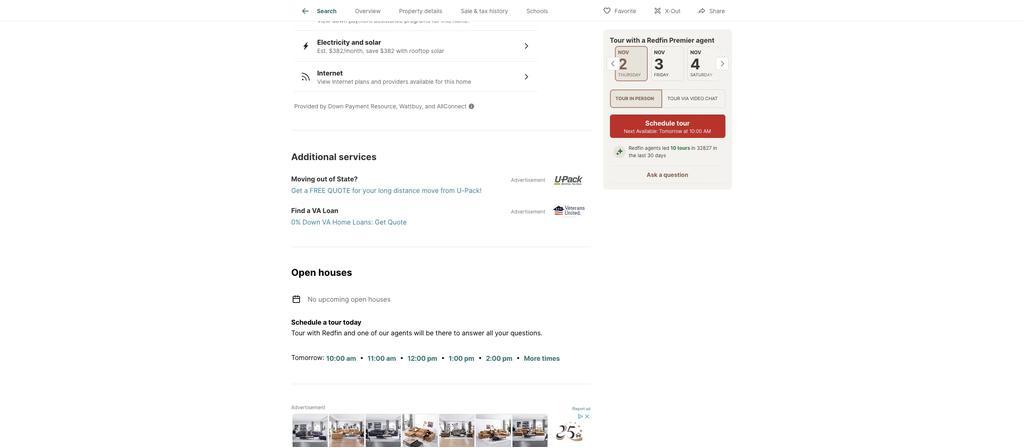 Task type: describe. For each thing, give the bounding box(es) containing it.
schedule a tour today tour with redfin and one of our agents will be there to answer all your questions.
[[291, 319, 543, 338]]

2 am from the left
[[386, 355, 396, 363]]

11:00
[[368, 355, 385, 363]]

tour for tour in person
[[616, 96, 628, 102]]

list box containing tour in person
[[610, 90, 725, 108]]

distance
[[393, 187, 420, 195]]

ad
[[586, 407, 590, 411]]

to
[[454, 329, 460, 338]]

0 horizontal spatial houses
[[318, 267, 352, 279]]

in the last 30 days
[[629, 145, 717, 159]]

0% down va home loans: get quote link
[[291, 218, 595, 227]]

moving out of state? get a free quote for your long distance move from u-pack!
[[291, 175, 482, 195]]

provided by down payment resource, wattbuy, and allconnect
[[294, 103, 467, 110]]

tour for tour via video chat
[[667, 96, 680, 102]]

one
[[357, 329, 369, 338]]

32827
[[697, 145, 712, 151]]

3 • from the left
[[441, 354, 445, 362]]

down
[[332, 17, 347, 24]]

via
[[681, 96, 689, 102]]

open houses
[[291, 267, 352, 279]]

am
[[703, 128, 711, 135]]

this inside internet view internet plans and providers available for this home
[[445, 78, 454, 85]]

your inside moving out of state? get a free quote for your long distance move from u-pack!
[[363, 187, 376, 195]]

schedule for tomorrow
[[645, 119, 675, 128]]

and inside electricity and solar est. $382/month, save                  $382 with rooftop solar
[[351, 38, 364, 47]]

1 vertical spatial down
[[328, 103, 344, 110]]

schedule for tour
[[291, 319, 321, 327]]

$382/month,
[[329, 47, 364, 54]]

0 vertical spatial solar
[[365, 38, 381, 47]]

additional services
[[291, 152, 377, 163]]

nov for 2
[[618, 49, 629, 55]]

favorite
[[615, 7, 636, 14]]

home
[[332, 218, 351, 227]]

redfin agents led 10 tours in 32827
[[629, 145, 712, 151]]

10:00 am button
[[326, 353, 356, 364]]

providers
[[383, 78, 408, 85]]

schedule tour next available: tomorrow at 10:00 am
[[624, 119, 711, 135]]

next
[[624, 128, 635, 135]]

property details
[[399, 8, 442, 14]]

provided
[[294, 103, 318, 110]]

led
[[662, 145, 669, 151]]

our
[[379, 329, 389, 338]]

get inside moving out of state? get a free quote for your long distance move from u-pack!
[[291, 187, 302, 195]]

2 • from the left
[[400, 354, 404, 362]]

11:00 am button
[[367, 353, 396, 364]]

tour with a redfin premier agent
[[610, 36, 715, 44]]

all
[[486, 329, 493, 338]]

your inside the schedule a tour today tour with redfin and one of our agents will be there to answer all your questions.
[[495, 329, 509, 338]]

ask a question
[[647, 171, 688, 178]]

sale
[[461, 8, 472, 14]]

3
[[654, 55, 664, 73]]

x-
[[665, 7, 671, 14]]

u-
[[457, 187, 465, 195]]

today
[[343, 319, 361, 327]]

x-out button
[[647, 2, 688, 19]]

of inside moving out of state? get a free quote for your long distance move from u-pack!
[[329, 175, 335, 183]]

0 horizontal spatial in
[[630, 96, 634, 102]]

schools
[[526, 8, 548, 14]]

4
[[690, 55, 700, 73]]

overview
[[355, 8, 381, 14]]

1:00
[[449, 355, 463, 363]]

no
[[308, 296, 317, 304]]

allconnect
[[437, 103, 467, 110]]

property details tab
[[390, 1, 452, 21]]

0 vertical spatial assistance
[[367, 8, 402, 16]]

days
[[655, 153, 666, 159]]

agents inside the schedule a tour today tour with redfin and one of our agents will be there to answer all your questions.
[[391, 329, 412, 338]]

down payment assistance view down payment assistance programs for this home.
[[317, 8, 469, 24]]

30
[[647, 153, 654, 159]]

tour inside schedule tour next available: tomorrow at 10:00 am
[[677, 119, 690, 128]]

0 horizontal spatial va
[[312, 207, 321, 215]]

answer
[[462, 329, 484, 338]]

for inside internet view internet plans and providers available for this home
[[435, 78, 443, 85]]

1 vertical spatial redfin
[[629, 145, 644, 151]]

for for down payment assistance view down payment assistance programs for this home.
[[432, 17, 439, 24]]

be
[[426, 329, 434, 338]]

nov 3 friday
[[654, 49, 669, 78]]

programs
[[404, 17, 430, 24]]

a for schedule a tour today tour with redfin and one of our agents will be there to answer all your questions.
[[323, 319, 327, 327]]

tab list containing search
[[291, 0, 564, 21]]

view inside the down payment assistance view down payment assistance programs for this home.
[[317, 17, 330, 24]]

home
[[456, 78, 471, 85]]

and inside internet view internet plans and providers available for this home
[[371, 78, 381, 85]]

ad region
[[291, 413, 590, 448]]

last
[[638, 153, 646, 159]]

2 vertical spatial advertisement
[[291, 405, 325, 411]]

view inside internet view internet plans and providers available for this home
[[317, 78, 330, 85]]

question
[[664, 171, 688, 178]]

for for moving out of state? get a free quote for your long distance move from u-pack!
[[352, 187, 361, 195]]

of inside the schedule a tour today tour with redfin and one of our agents will be there to answer all your questions.
[[371, 329, 377, 338]]

next image
[[715, 57, 729, 70]]

agent
[[696, 36, 715, 44]]

0 vertical spatial payment
[[337, 8, 365, 16]]

find
[[291, 207, 305, 215]]

nov 2 thursday
[[618, 49, 641, 78]]

down inside the down payment assistance view down payment assistance programs for this home.
[[317, 8, 336, 16]]

previous image
[[607, 57, 620, 70]]

tours
[[677, 145, 690, 151]]

1 pm from the left
[[427, 355, 437, 363]]

upcoming
[[318, 296, 349, 304]]

tour via video chat
[[667, 96, 718, 102]]

chat
[[705, 96, 718, 102]]

more times link
[[524, 355, 560, 363]]

pack!
[[465, 187, 482, 195]]

tomorrow:
[[291, 354, 324, 362]]

12:00
[[408, 355, 426, 363]]

state?
[[337, 175, 358, 183]]

1 am from the left
[[346, 355, 356, 363]]

2:00 pm button
[[486, 353, 513, 364]]

no upcoming open houses
[[308, 296, 391, 304]]

search link
[[300, 6, 337, 16]]

tax
[[479, 8, 488, 14]]

by
[[320, 103, 327, 110]]

with inside the schedule a tour today tour with redfin and one of our agents will be there to answer all your questions.
[[307, 329, 320, 338]]



Task type: locate. For each thing, give the bounding box(es) containing it.
get down moving
[[291, 187, 302, 195]]

0 horizontal spatial am
[[346, 355, 356, 363]]

2 nov from the left
[[654, 49, 665, 55]]

0 horizontal spatial solar
[[365, 38, 381, 47]]

with up tomorrow:
[[307, 329, 320, 338]]

1 horizontal spatial am
[[386, 355, 396, 363]]

12:00 pm button
[[407, 353, 438, 364]]

this left home at the top left of the page
[[445, 78, 454, 85]]

with inside electricity and solar est. $382/month, save                  $382 with rooftop solar
[[396, 47, 408, 54]]

2:00
[[486, 355, 501, 363]]

a inside moving out of state? get a free quote for your long distance move from u-pack!
[[304, 187, 308, 195]]

find a va loan 0% down va home loans: get quote
[[291, 207, 407, 227]]

nov for 3
[[654, 49, 665, 55]]

redfin up 10:00 am button
[[322, 329, 342, 338]]

1 horizontal spatial in
[[691, 145, 695, 151]]

for down state?
[[352, 187, 361, 195]]

of
[[329, 175, 335, 183], [371, 329, 377, 338]]

10:00 right at
[[689, 128, 702, 135]]

tour for tour with a redfin premier agent
[[610, 36, 625, 44]]

0 horizontal spatial your
[[363, 187, 376, 195]]

resource,
[[371, 103, 398, 110]]

1 horizontal spatial solar
[[431, 47, 444, 54]]

0 horizontal spatial pm
[[427, 355, 437, 363]]

1 horizontal spatial nov
[[654, 49, 665, 55]]

• left more
[[516, 354, 520, 362]]

person
[[635, 96, 654, 102]]

1:00 pm button
[[448, 353, 475, 364]]

• left 12:00
[[400, 354, 404, 362]]

1 horizontal spatial agents
[[645, 145, 661, 151]]

sale & tax history tab
[[452, 1, 517, 21]]

payment down overview
[[349, 17, 372, 24]]

2 horizontal spatial nov
[[690, 49, 701, 55]]

0 horizontal spatial schedule
[[291, 319, 321, 327]]

search
[[317, 8, 337, 14]]

favorite button
[[596, 2, 643, 19]]

advertisement
[[511, 177, 545, 183], [511, 209, 545, 215], [291, 405, 325, 411]]

this inside the down payment assistance view down payment assistance programs for this home.
[[441, 17, 451, 24]]

video
[[690, 96, 704, 102]]

nov down tour with a redfin premier agent at the top
[[654, 49, 665, 55]]

pm right 2:00
[[502, 355, 512, 363]]

1 • from the left
[[360, 354, 364, 362]]

tour left the via
[[667, 96, 680, 102]]

and
[[351, 38, 364, 47], [371, 78, 381, 85], [425, 103, 435, 110], [344, 329, 355, 338]]

redfin inside the schedule a tour today tour with redfin and one of our agents will be there to answer all your questions.
[[322, 329, 342, 338]]

share button
[[691, 2, 732, 19]]

schedule up tomorrow at the top right of page
[[645, 119, 675, 128]]

am left the 11:00
[[346, 355, 356, 363]]

5 • from the left
[[516, 354, 520, 362]]

1 horizontal spatial houses
[[368, 296, 391, 304]]

solar
[[365, 38, 381, 47], [431, 47, 444, 54]]

2 horizontal spatial with
[[626, 36, 640, 44]]

2 horizontal spatial pm
[[502, 355, 512, 363]]

0 vertical spatial redfin
[[647, 36, 668, 44]]

1 view from the top
[[317, 17, 330, 24]]

• left the 11:00
[[360, 354, 364, 362]]

questions.
[[511, 329, 543, 338]]

1 horizontal spatial va
[[322, 218, 331, 227]]

1 vertical spatial your
[[495, 329, 509, 338]]

0 horizontal spatial of
[[329, 175, 335, 183]]

property
[[399, 8, 423, 14]]

1 horizontal spatial of
[[371, 329, 377, 338]]

10:00 inside schedule tour next available: tomorrow at 10:00 am
[[689, 128, 702, 135]]

1 vertical spatial schedule
[[291, 319, 321, 327]]

1 horizontal spatial schedule
[[645, 119, 675, 128]]

2 pm from the left
[[464, 355, 474, 363]]

view up by
[[317, 78, 330, 85]]

10
[[671, 145, 676, 151]]

list box
[[610, 90, 725, 108]]

0 vertical spatial of
[[329, 175, 335, 183]]

open
[[291, 267, 316, 279]]

thursday
[[618, 72, 641, 78]]

additional
[[291, 152, 337, 163]]

open
[[351, 296, 366, 304]]

va down 'loan'
[[322, 218, 331, 227]]

and up $382/month,
[[351, 38, 364, 47]]

plans
[[355, 78, 369, 85]]

10:00 inside tomorrow: 10:00 am • 11:00 am • 12:00 pm • 1:00 pm • 2:00 pm • more times
[[326, 355, 345, 363]]

from
[[441, 187, 455, 195]]

va left 'loan'
[[312, 207, 321, 215]]

0 horizontal spatial get
[[291, 187, 302, 195]]

of right out
[[329, 175, 335, 183]]

2 vertical spatial for
[[352, 187, 361, 195]]

2 view from the top
[[317, 78, 330, 85]]

1 vertical spatial houses
[[368, 296, 391, 304]]

in right 32827
[[713, 145, 717, 151]]

tour inside the schedule a tour today tour with redfin and one of our agents will be there to answer all your questions.
[[291, 329, 305, 338]]

0 horizontal spatial with
[[307, 329, 320, 338]]

your right all at bottom
[[495, 329, 509, 338]]

0 vertical spatial view
[[317, 17, 330, 24]]

your
[[363, 187, 376, 195], [495, 329, 509, 338]]

0 vertical spatial houses
[[318, 267, 352, 279]]

redfin up nov 3 friday
[[647, 36, 668, 44]]

for down "details"
[[432, 17, 439, 24]]

available:
[[636, 128, 658, 135]]

with right $382
[[396, 47, 408, 54]]

there
[[436, 329, 452, 338]]

1 horizontal spatial redfin
[[629, 145, 644, 151]]

0 horizontal spatial nov
[[618, 49, 629, 55]]

report ad
[[572, 407, 590, 411]]

assistance
[[367, 8, 402, 16], [374, 17, 403, 24]]

0 vertical spatial internet
[[317, 69, 343, 77]]

and down today
[[344, 329, 355, 338]]

1 vertical spatial agents
[[391, 329, 412, 338]]

pm right 12:00
[[427, 355, 437, 363]]

overview tab
[[346, 1, 390, 21]]

schedule inside the schedule a tour today tour with redfin and one of our agents will be there to answer all your questions.
[[291, 319, 321, 327]]

2 vertical spatial with
[[307, 329, 320, 338]]

10:00 right tomorrow:
[[326, 355, 345, 363]]

save
[[366, 47, 379, 54]]

1 vertical spatial va
[[322, 218, 331, 227]]

get
[[291, 187, 302, 195], [375, 218, 386, 227]]

0 vertical spatial with
[[626, 36, 640, 44]]

0 vertical spatial advertisement
[[511, 177, 545, 183]]

nov inside nov 2 thursday
[[618, 49, 629, 55]]

1 vertical spatial of
[[371, 329, 377, 338]]

out
[[671, 7, 681, 14]]

electricity and solar est. $382/month, save                  $382 with rooftop solar
[[317, 38, 444, 54]]

1 horizontal spatial 10:00
[[689, 128, 702, 135]]

1 vertical spatial payment
[[349, 17, 372, 24]]

2
[[618, 55, 627, 73]]

1 vertical spatial internet
[[332, 78, 353, 85]]

• left 1:00
[[441, 354, 445, 362]]

1 horizontal spatial with
[[396, 47, 408, 54]]

view down search at the top left
[[317, 17, 330, 24]]

schedule inside schedule tour next available: tomorrow at 10:00 am
[[645, 119, 675, 128]]

moving
[[291, 175, 315, 183]]

0 horizontal spatial tour
[[328, 319, 342, 327]]

4 • from the left
[[478, 354, 482, 362]]

0 vertical spatial for
[[432, 17, 439, 24]]

friday
[[654, 72, 669, 78]]

am right the 11:00
[[386, 355, 396, 363]]

schedule down no at bottom left
[[291, 319, 321, 327]]

nov for 4
[[690, 49, 701, 55]]

will
[[414, 329, 424, 338]]

down
[[317, 8, 336, 16], [328, 103, 344, 110], [303, 218, 320, 227]]

0 vertical spatial 10:00
[[689, 128, 702, 135]]

advertisement for find a va loan 0% down va home loans: get quote
[[511, 209, 545, 215]]

get inside find a va loan 0% down va home loans: get quote
[[375, 218, 386, 227]]

free
[[310, 187, 326, 195]]

get left quote
[[375, 218, 386, 227]]

a inside the schedule a tour today tour with redfin and one of our agents will be there to answer all your questions.
[[323, 319, 327, 327]]

internet down est.
[[317, 69, 343, 77]]

1 vertical spatial advertisement
[[511, 209, 545, 215]]

report ad button
[[572, 407, 590, 413]]

2 vertical spatial down
[[303, 218, 320, 227]]

agents left will
[[391, 329, 412, 338]]

payment
[[345, 103, 369, 110]]

tour
[[610, 36, 625, 44], [616, 96, 628, 102], [667, 96, 680, 102], [291, 329, 305, 338]]

advertisement for moving out of state? get a free quote for your long distance move from u-pack!
[[511, 177, 545, 183]]

1 horizontal spatial tour
[[677, 119, 690, 128]]

2 horizontal spatial redfin
[[647, 36, 668, 44]]

0 horizontal spatial agents
[[391, 329, 412, 338]]

of left our
[[371, 329, 377, 338]]

long
[[378, 187, 392, 195]]

1 horizontal spatial get
[[375, 218, 386, 227]]

0 vertical spatial your
[[363, 187, 376, 195]]

pm right 1:00
[[464, 355, 474, 363]]

0%
[[291, 218, 301, 227]]

1 vertical spatial assistance
[[374, 17, 403, 24]]

this left home.
[[441, 17, 451, 24]]

internet view internet plans and providers available for this home
[[317, 69, 471, 85]]

a inside find a va loan 0% down va home loans: get quote
[[307, 207, 310, 215]]

nov up previous icon
[[618, 49, 629, 55]]

1 vertical spatial solar
[[431, 47, 444, 54]]

1 vertical spatial tour
[[328, 319, 342, 327]]

down up down at the top left
[[317, 8, 336, 16]]

for inside the down payment assistance view down payment assistance programs for this home.
[[432, 17, 439, 24]]

est.
[[317, 47, 327, 54]]

nov inside nov 3 friday
[[654, 49, 665, 55]]

None button
[[615, 46, 648, 82], [651, 46, 684, 81], [688, 46, 721, 81], [615, 46, 648, 82], [651, 46, 684, 81], [688, 46, 721, 81]]

down right 0% at the left of page
[[303, 218, 320, 227]]

nov inside nov 4 saturday
[[690, 49, 701, 55]]

loan
[[323, 207, 338, 215]]

in inside in the last 30 days
[[713, 145, 717, 151]]

tour left person
[[616, 96, 628, 102]]

tour in person
[[616, 96, 654, 102]]

pm
[[427, 355, 437, 363], [464, 355, 474, 363], [502, 355, 512, 363]]

tomorrow
[[659, 128, 682, 135]]

redfin up the
[[629, 145, 644, 151]]

internet left plans on the top left
[[332, 78, 353, 85]]

down right by
[[328, 103, 344, 110]]

tour up previous icon
[[610, 36, 625, 44]]

tour left today
[[328, 319, 342, 327]]

0 vertical spatial va
[[312, 207, 321, 215]]

2 vertical spatial redfin
[[322, 329, 342, 338]]

houses up upcoming
[[318, 267, 352, 279]]

• left 2:00
[[478, 354, 482, 362]]

in left person
[[630, 96, 634, 102]]

saturday
[[690, 72, 713, 78]]

a for ask a question
[[659, 171, 662, 178]]

0 vertical spatial this
[[441, 17, 451, 24]]

0 horizontal spatial 10:00
[[326, 355, 345, 363]]

for inside moving out of state? get a free quote for your long distance move from u-pack!
[[352, 187, 361, 195]]

1 vertical spatial with
[[396, 47, 408, 54]]

solar up the save
[[365, 38, 381, 47]]

agents
[[645, 145, 661, 151], [391, 329, 412, 338]]

at
[[684, 128, 688, 135]]

with up nov 2 thursday
[[626, 36, 640, 44]]

solar right rooftop in the left top of the page
[[431, 47, 444, 54]]

1 vertical spatial this
[[445, 78, 454, 85]]

and right wattbuy,
[[425, 103, 435, 110]]

a for find a va loan 0% down va home loans: get quote
[[307, 207, 310, 215]]

2 horizontal spatial in
[[713, 145, 717, 151]]

with
[[626, 36, 640, 44], [396, 47, 408, 54], [307, 329, 320, 338]]

0 vertical spatial get
[[291, 187, 302, 195]]

times
[[542, 355, 560, 363]]

1 nov from the left
[[618, 49, 629, 55]]

and inside the schedule a tour today tour with redfin and one of our agents will be there to answer all your questions.
[[344, 329, 355, 338]]

share
[[709, 7, 725, 14]]

your left the long
[[363, 187, 376, 195]]

x-out
[[665, 7, 681, 14]]

internet
[[317, 69, 343, 77], [332, 78, 353, 85]]

tour up at
[[677, 119, 690, 128]]

3 pm from the left
[[502, 355, 512, 363]]

ask
[[647, 171, 658, 178]]

move
[[422, 187, 439, 195]]

1 vertical spatial 10:00
[[326, 355, 345, 363]]

0 vertical spatial down
[[317, 8, 336, 16]]

0 vertical spatial agents
[[645, 145, 661, 151]]

home.
[[453, 17, 469, 24]]

tour up tomorrow:
[[291, 329, 305, 338]]

1 horizontal spatial pm
[[464, 355, 474, 363]]

tour inside the schedule a tour today tour with redfin and one of our agents will be there to answer all your questions.
[[328, 319, 342, 327]]

sale & tax history
[[461, 8, 508, 14]]

schools tab
[[517, 1, 557, 21]]

rooftop
[[409, 47, 429, 54]]

quote
[[328, 187, 350, 195]]

get a free quote for your long distance move from u-pack! link
[[291, 186, 595, 196]]

&
[[474, 8, 478, 14]]

down inside find a va loan 0% down va home loans: get quote
[[303, 218, 320, 227]]

and right plans on the top left
[[371, 78, 381, 85]]

0 vertical spatial schedule
[[645, 119, 675, 128]]

1 horizontal spatial your
[[495, 329, 509, 338]]

agents up 30
[[645, 145, 661, 151]]

redfin
[[647, 36, 668, 44], [629, 145, 644, 151], [322, 329, 342, 338]]

3 nov from the left
[[690, 49, 701, 55]]

nov down agent at the top right
[[690, 49, 701, 55]]

1 vertical spatial get
[[375, 218, 386, 227]]

1 vertical spatial for
[[435, 78, 443, 85]]

1 vertical spatial view
[[317, 78, 330, 85]]

for right available
[[435, 78, 443, 85]]

0 horizontal spatial redfin
[[322, 329, 342, 338]]

payment up down at the top left
[[337, 8, 365, 16]]

0 vertical spatial tour
[[677, 119, 690, 128]]

houses right open at left
[[368, 296, 391, 304]]

in right tours
[[691, 145, 695, 151]]

tab list
[[291, 0, 564, 21]]



Task type: vqa. For each thing, say whether or not it's contained in the screenshot.
Moving
yes



